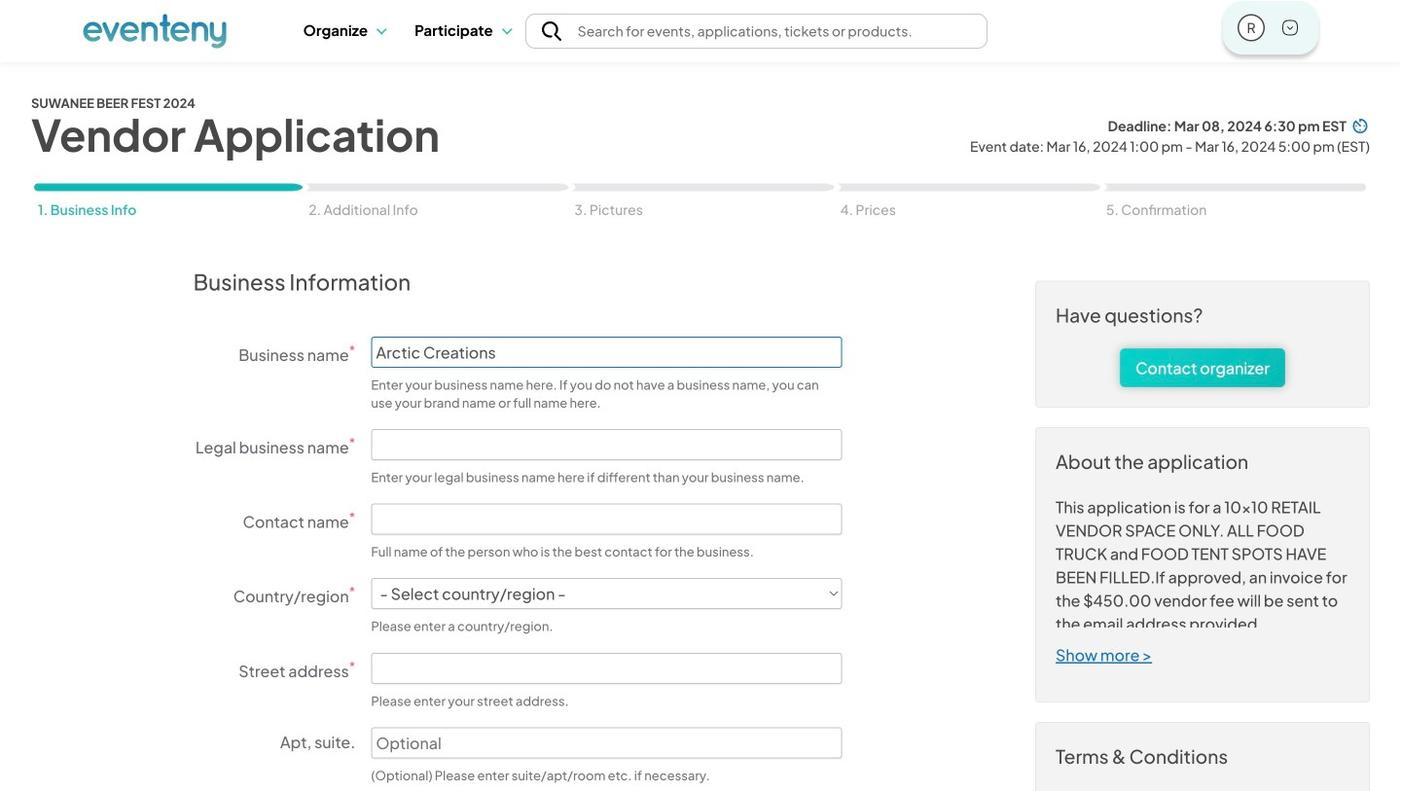 Task type: locate. For each thing, give the bounding box(es) containing it.
None text field
[[371, 504, 842, 535], [371, 653, 842, 684], [371, 504, 842, 535], [371, 653, 842, 684]]

search image
[[542, 21, 562, 41]]

eventeny logo image
[[83, 13, 227, 49]]

None text field
[[371, 337, 842, 368], [371, 429, 842, 460], [371, 337, 842, 368], [371, 429, 842, 460]]



Task type: describe. For each thing, give the bounding box(es) containing it.
main element
[[83, 0, 1319, 61]]

ruby element
[[1240, 16, 1264, 39]]

Optional text field
[[371, 728, 842, 759]]



Task type: vqa. For each thing, say whether or not it's contained in the screenshot.
RUBY element
yes



